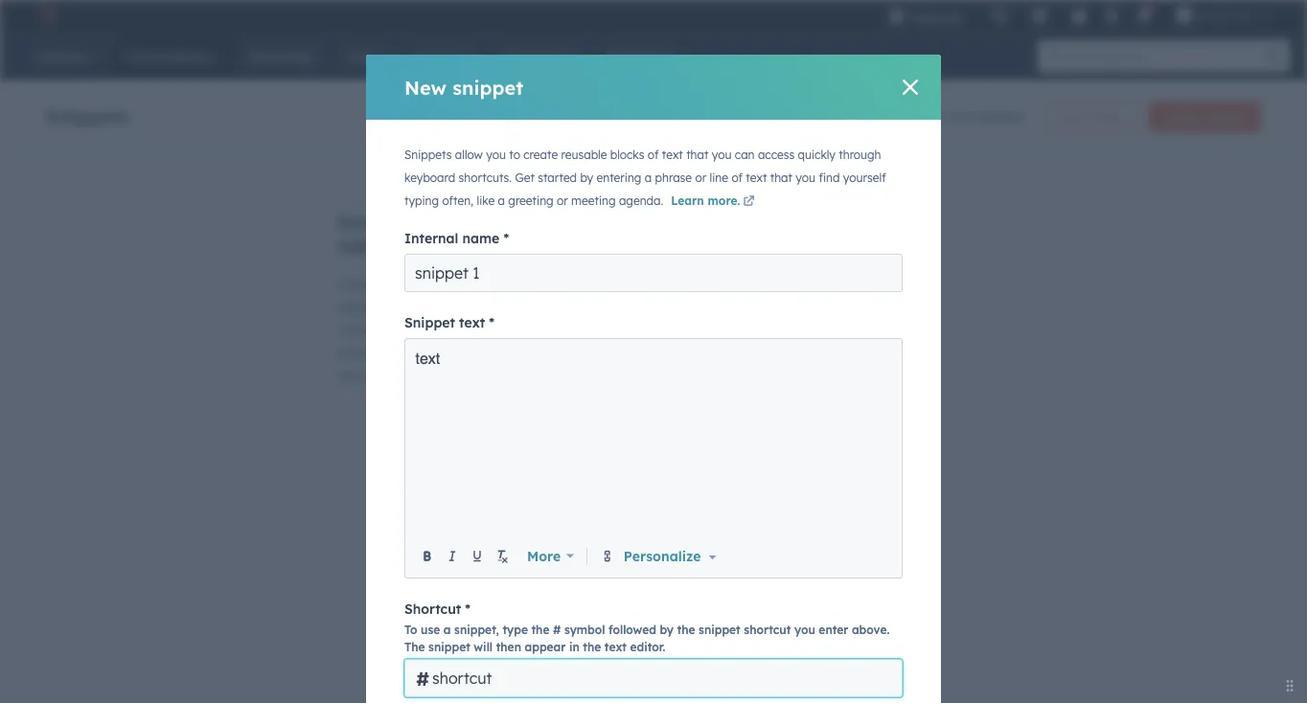 Task type: locate. For each thing, give the bounding box(es) containing it.
new for new folder
[[1063, 110, 1087, 124]]

emails down shortcuts on the left of page
[[420, 299, 461, 316]]

of
[[947, 108, 960, 125], [648, 148, 659, 162], [732, 171, 743, 185]]

create for create snippet
[[1166, 110, 1202, 124]]

text inside shortcut to use a snippet, type the # symbol followed by the snippet shortcut you enter above. the snippet will then appear in the text editor.
[[605, 640, 627, 654]]

emails down greeting
[[513, 210, 576, 234]]

send
[[557, 322, 587, 339]]

type down send
[[587, 345, 615, 362]]

# down the
[[416, 667, 430, 691]]

by up editor.
[[660, 623, 674, 637]]

1 horizontal spatial in
[[424, 322, 435, 339]]

settings link
[[1100, 5, 1124, 25]]

emails up same
[[337, 345, 379, 362]]

1 horizontal spatial or
[[696, 171, 707, 185]]

create inside 'create shortcuts to your most common responses in emails sent to prospects and notes logged in your crm. quickly send emails and log notes without having to type the same thing over and over.'
[[337, 276, 380, 293]]

0 vertical spatial of
[[947, 108, 960, 125]]

create snippet
[[1166, 110, 1245, 124]]

and
[[581, 210, 618, 234], [578, 299, 602, 316], [382, 345, 407, 362], [467, 368, 492, 385]]

more.
[[708, 194, 741, 208]]

johnsmith
[[1197, 7, 1254, 23]]

snippets
[[46, 104, 129, 128], [405, 148, 452, 162]]

notes down responses on the left of the page
[[337, 322, 372, 339]]

0 vertical spatial emails
[[513, 210, 576, 234]]

snippet down search hubspot search field
[[1205, 110, 1245, 124]]

to inside 'snippets allow you to create reusable blocks of text that you can access quickly through keyboard shortcuts. get started by entering a phrase or line of text that you find yourself typing often, like a greeting or meeting agenda.'
[[509, 148, 521, 162]]

in
[[405, 299, 416, 316], [424, 322, 435, 339], [569, 640, 580, 654]]

over
[[436, 368, 463, 385]]

create
[[524, 148, 558, 162]]

0 horizontal spatial type
[[503, 623, 528, 637]]

1 horizontal spatial emails
[[420, 299, 461, 316]]

2 horizontal spatial emails
[[513, 210, 576, 234]]

of right blocks
[[648, 148, 659, 162]]

2 horizontal spatial in
[[569, 640, 580, 654]]

0 vertical spatial in
[[405, 299, 416, 316]]

and down the meeting
[[581, 210, 618, 234]]

or left the 'line'
[[696, 171, 707, 185]]

snippets allow you to create reusable blocks of text that you can access quickly through keyboard shortcuts. get started by entering a phrase or line of text that you find yourself typing often, like a greeting or meeting agenda.
[[405, 148, 887, 208]]

marketplaces image
[[1031, 9, 1048, 26]]

a inside shortcut to use a snippet, type the # symbol followed by the snippet shortcut you enter above. the snippet will then appear in the text editor.
[[444, 623, 451, 637]]

text up thing
[[416, 349, 440, 367]]

that up phrase
[[687, 148, 709, 162]]

a right like
[[498, 194, 505, 208]]

1 vertical spatial your
[[439, 322, 467, 339]]

your
[[463, 276, 491, 293], [439, 322, 467, 339]]

type
[[587, 345, 615, 362], [503, 623, 528, 637]]

1 horizontal spatial of
[[732, 171, 743, 185]]

snippet left the shortcut
[[699, 623, 741, 637]]

1 vertical spatial of
[[648, 148, 659, 162]]

that
[[687, 148, 709, 162], [771, 171, 793, 185]]

shortcuts
[[383, 276, 442, 293]]

notifications button
[[1128, 0, 1160, 31]]

the down symbol
[[583, 640, 601, 654]]

the inside 'create shortcuts to your most common responses in emails sent to prospects and notes logged in your crm. quickly send emails and log notes without having to type the same thing over and over.'
[[337, 368, 358, 385]]

0 vertical spatial your
[[463, 276, 491, 293]]

to
[[509, 148, 521, 162], [446, 276, 459, 293], [495, 299, 508, 316], [570, 345, 583, 362]]

1 vertical spatial by
[[660, 623, 674, 637]]

0 vertical spatial snippets
[[46, 104, 129, 128]]

personalize
[[624, 548, 701, 565]]

link opens in a new window image
[[743, 197, 755, 208]]

save
[[337, 210, 384, 234]]

1 vertical spatial or
[[557, 194, 568, 208]]

0 vertical spatial by
[[580, 171, 594, 185]]

thing
[[400, 368, 432, 385]]

john smith image
[[1176, 7, 1193, 24]]

0 vertical spatial type
[[587, 345, 615, 362]]

1 horizontal spatial new
[[1063, 110, 1087, 124]]

access
[[758, 148, 795, 162]]

settings image
[[1103, 8, 1121, 25]]

by down 'reusable'
[[580, 171, 594, 185]]

a right use
[[444, 623, 451, 637]]

0 horizontal spatial snippets
[[46, 104, 129, 128]]

your up sent at the left of the page
[[463, 276, 491, 293]]

over.
[[495, 368, 524, 385]]

new left folder
[[1063, 110, 1087, 124]]

0 vertical spatial that
[[687, 148, 709, 162]]

snippet,
[[455, 623, 499, 637]]

1 horizontal spatial by
[[660, 623, 674, 637]]

type up then at the left of page
[[503, 623, 528, 637]]

or down started
[[557, 194, 568, 208]]

your down sent at the left of the page
[[439, 322, 467, 339]]

new inside button
[[1063, 110, 1087, 124]]

above.
[[852, 623, 890, 637]]

a
[[645, 171, 652, 185], [498, 194, 505, 208], [444, 623, 451, 637]]

0 horizontal spatial by
[[580, 171, 594, 185]]

1 horizontal spatial create
[[1166, 110, 1202, 124]]

0 horizontal spatial create
[[337, 276, 380, 293]]

1 horizontal spatial type
[[587, 345, 615, 362]]

1 vertical spatial create
[[337, 276, 380, 293]]

the right followed
[[677, 623, 696, 637]]

1 horizontal spatial that
[[771, 171, 793, 185]]

0
[[935, 108, 943, 125]]

0 vertical spatial a
[[645, 171, 652, 185]]

snippet
[[405, 314, 455, 331]]

by
[[580, 171, 594, 185], [660, 623, 674, 637]]

1 horizontal spatial a
[[498, 194, 505, 208]]

dialog
[[366, 55, 942, 704]]

menu item
[[977, 0, 981, 31]]

2 vertical spatial in
[[569, 640, 580, 654]]

the
[[405, 640, 425, 654]]

that down access
[[771, 171, 793, 185]]

taking
[[337, 234, 400, 258]]

new folder button
[[1047, 102, 1138, 132]]

5
[[964, 108, 971, 125]]

0 horizontal spatial #
[[416, 667, 430, 691]]

2 vertical spatial notes
[[434, 345, 468, 362]]

log
[[410, 345, 430, 362]]

snippets for snippets allow you to create reusable blocks of text that you can access quickly through keyboard shortcuts. get started by entering a phrase or line of text that you find yourself typing often, like a greeting or meeting agenda.
[[405, 148, 452, 162]]

to
[[405, 623, 418, 637]]

upgrade image
[[889, 9, 906, 26]]

in down symbol
[[569, 640, 580, 654]]

in up log
[[424, 322, 435, 339]]

use
[[421, 623, 440, 637]]

0 horizontal spatial new
[[405, 75, 447, 99]]

0 horizontal spatial emails
[[337, 345, 379, 362]]

create inside button
[[1166, 110, 1202, 124]]

you
[[486, 148, 506, 162], [712, 148, 732, 162], [796, 171, 816, 185], [795, 623, 816, 637]]

snippet text
[[405, 314, 485, 331]]

snippet
[[453, 75, 524, 99], [1205, 110, 1245, 124], [699, 623, 741, 637], [429, 640, 471, 654]]

type inside shortcut to use a snippet, type the # symbol followed by the snippet shortcut you enter above. the snippet will then appear in the text editor.
[[503, 623, 528, 637]]

menu
[[876, 0, 1285, 31]]

0 vertical spatial or
[[696, 171, 707, 185]]

shortcut to use a snippet, type the # symbol followed by the snippet shortcut you enter above. the snippet will then appear in the text editor.
[[405, 601, 890, 654]]

followed
[[609, 623, 657, 637]]

the
[[337, 368, 358, 385], [532, 623, 550, 637], [677, 623, 696, 637], [583, 640, 601, 654]]

create down search hubspot search field
[[1166, 110, 1202, 124]]

yourself
[[844, 171, 887, 185]]

#
[[553, 623, 561, 637], [416, 667, 430, 691]]

you left can
[[712, 148, 732, 162]]

typing
[[405, 194, 439, 208]]

emails inside save time writing emails and taking notes
[[513, 210, 576, 234]]

1 horizontal spatial snippets
[[405, 148, 452, 162]]

in down shortcuts on the left of page
[[405, 299, 416, 316]]

text up phrase
[[662, 148, 683, 162]]

writing
[[439, 210, 507, 234]]

and down without
[[467, 368, 492, 385]]

to up get
[[509, 148, 521, 162]]

1 vertical spatial type
[[503, 623, 528, 637]]

text
[[662, 148, 683, 162], [746, 171, 767, 185], [459, 314, 485, 331], [416, 349, 440, 367], [605, 640, 627, 654]]

started
[[538, 171, 577, 185]]

new
[[405, 75, 447, 99], [1063, 110, 1087, 124]]

2 vertical spatial a
[[444, 623, 451, 637]]

you left the enter
[[795, 623, 816, 637]]

0 vertical spatial #
[[553, 623, 561, 637]]

notes up shortcuts on the left of page
[[405, 234, 458, 258]]

shortcut
[[744, 623, 791, 637]]

of left 5
[[947, 108, 960, 125]]

0 vertical spatial notes
[[405, 234, 458, 258]]

Internal name text field
[[405, 254, 903, 292]]

emails
[[513, 210, 576, 234], [420, 299, 461, 316], [337, 345, 379, 362]]

create up responses on the left of the page
[[337, 276, 380, 293]]

a up agenda.
[[645, 171, 652, 185]]

2 vertical spatial emails
[[337, 345, 379, 362]]

1 vertical spatial emails
[[420, 299, 461, 316]]

new up keyboard
[[405, 75, 447, 99]]

# up appear
[[553, 623, 561, 637]]

0 vertical spatial new
[[405, 75, 447, 99]]

calling icon image
[[991, 7, 1008, 25]]

2 horizontal spatial of
[[947, 108, 960, 125]]

text text field
[[416, 348, 893, 540]]

of right the 'line'
[[732, 171, 743, 185]]

learn
[[671, 194, 704, 208]]

search image
[[1268, 50, 1281, 63]]

dialog containing new snippet
[[366, 55, 942, 704]]

you up shortcuts.
[[486, 148, 506, 162]]

the left same
[[337, 368, 358, 385]]

1 vertical spatial snippets
[[405, 148, 452, 162]]

0 vertical spatial create
[[1166, 110, 1202, 124]]

name
[[463, 230, 500, 247]]

learn more.
[[671, 194, 741, 208]]

1 horizontal spatial #
[[553, 623, 561, 637]]

text down followed
[[605, 640, 627, 654]]

the up appear
[[532, 623, 550, 637]]

snippets inside 'snippets allow you to create reusable blocks of text that you can access quickly through keyboard shortcuts. get started by entering a phrase or line of text that you find yourself typing often, like a greeting or meeting agenda.'
[[405, 148, 452, 162]]

snippet up allow
[[453, 75, 524, 99]]

1 vertical spatial #
[[416, 667, 430, 691]]

snippets inside "snippets" banner
[[46, 104, 129, 128]]

more
[[527, 548, 561, 565]]

0 horizontal spatial a
[[444, 623, 451, 637]]

0 horizontal spatial that
[[687, 148, 709, 162]]

notes up over
[[434, 345, 468, 362]]

new inside dialog
[[405, 75, 447, 99]]

create shortcuts to your most common responses in emails sent to prospects and notes logged in your crm. quickly send emails and log notes without having to type the same thing over and over.
[[337, 276, 615, 385]]

or
[[696, 171, 707, 185], [557, 194, 568, 208]]

marketplaces button
[[1019, 0, 1060, 31]]

0 horizontal spatial in
[[405, 299, 416, 316]]

1 vertical spatial new
[[1063, 110, 1087, 124]]



Task type: describe. For each thing, give the bounding box(es) containing it.
meeting
[[572, 194, 616, 208]]

save time writing emails and taking notes
[[337, 210, 618, 258]]

snippet down use
[[429, 640, 471, 654]]

2 vertical spatial of
[[732, 171, 743, 185]]

then
[[496, 640, 522, 654]]

text up link opens in a new window image
[[746, 171, 767, 185]]

symbol
[[565, 623, 605, 637]]

to up snippet text
[[446, 276, 459, 293]]

quickly
[[507, 322, 553, 339]]

# inside shortcut "element"
[[416, 667, 430, 691]]

can
[[735, 148, 755, 162]]

menu containing johnsmith
[[876, 0, 1285, 31]]

responses
[[337, 299, 401, 316]]

0 horizontal spatial of
[[648, 148, 659, 162]]

in inside shortcut to use a snippet, type the # symbol followed by the snippet shortcut you enter above. the snippet will then appear in the text editor.
[[569, 640, 580, 654]]

prospects
[[512, 299, 574, 316]]

new snippet
[[405, 75, 524, 99]]

internal
[[405, 230, 459, 247]]

shortcuts.
[[459, 171, 512, 185]]

type inside 'create shortcuts to your most common responses in emails sent to prospects and notes logged in your crm. quickly send emails and log notes without having to type the same thing over and over.'
[[587, 345, 615, 362]]

calling icon button
[[983, 3, 1016, 28]]

learn more. link
[[671, 194, 758, 211]]

johnsmith button
[[1164, 0, 1283, 31]]

hubspot link
[[23, 4, 72, 27]]

having
[[523, 345, 566, 362]]

help button
[[1064, 0, 1096, 31]]

reusable
[[561, 148, 607, 162]]

hubspot image
[[35, 4, 58, 27]]

often,
[[442, 194, 474, 208]]

most
[[495, 276, 527, 293]]

snippets for snippets
[[46, 104, 129, 128]]

get
[[515, 171, 535, 185]]

sent
[[464, 299, 491, 316]]

1 vertical spatial that
[[771, 171, 793, 185]]

you inside shortcut to use a snippet, type the # symbol followed by the snippet shortcut you enter above. the snippet will then appear in the text editor.
[[795, 623, 816, 637]]

through
[[839, 148, 882, 162]]

0 of 5 created
[[935, 108, 1024, 125]]

notifications image
[[1136, 9, 1153, 26]]

keyboard
[[405, 171, 456, 185]]

and down logged
[[382, 345, 407, 362]]

logged
[[376, 322, 420, 339]]

quickly
[[798, 148, 836, 162]]

line
[[710, 171, 729, 185]]

1 vertical spatial notes
[[337, 322, 372, 339]]

will
[[474, 640, 493, 654]]

greeting
[[508, 194, 554, 208]]

shortcut
[[405, 601, 461, 618]]

0 horizontal spatial or
[[557, 194, 568, 208]]

agenda.
[[619, 194, 664, 208]]

time
[[390, 210, 433, 234]]

editor.
[[630, 640, 666, 654]]

upgrade
[[910, 9, 964, 25]]

phrase
[[655, 171, 692, 185]]

text inside text field
[[416, 349, 440, 367]]

folder
[[1090, 110, 1122, 124]]

notes inside save time writing emails and taking notes
[[405, 234, 458, 258]]

1 vertical spatial in
[[424, 322, 435, 339]]

same
[[362, 368, 396, 385]]

to right sent at the left of the page
[[495, 299, 508, 316]]

like
[[477, 194, 495, 208]]

create for create shortcuts to your most common responses in emails sent to prospects and notes logged in your crm. quickly send emails and log notes without having to type the same thing over and over.
[[337, 276, 380, 293]]

snippet inside button
[[1205, 110, 1245, 124]]

Type a word to use as a shortcut text field
[[405, 660, 903, 698]]

created
[[975, 108, 1024, 125]]

shortcut element
[[405, 660, 903, 698]]

snippets banner
[[46, 96, 1262, 132]]

help image
[[1071, 9, 1089, 26]]

more button
[[515, 547, 587, 566]]

and up send
[[578, 299, 602, 316]]

find
[[819, 171, 840, 185]]

new for new snippet
[[405, 75, 447, 99]]

appear
[[525, 640, 566, 654]]

without
[[472, 345, 520, 362]]

text up without
[[459, 314, 485, 331]]

close image
[[903, 80, 919, 95]]

Search HubSpot search field
[[1038, 40, 1273, 73]]

create snippet button
[[1150, 102, 1262, 132]]

common
[[530, 276, 586, 293]]

allow
[[455, 148, 483, 162]]

entering
[[597, 171, 642, 185]]

and inside save time writing emails and taking notes
[[581, 210, 618, 234]]

1 vertical spatial a
[[498, 194, 505, 208]]

by inside 'snippets allow you to create reusable blocks of text that you can access quickly through keyboard shortcuts. get started by entering a phrase or line of text that you find yourself typing often, like a greeting or meeting agenda.'
[[580, 171, 594, 185]]

personalize button
[[620, 546, 721, 567]]

of inside "snippets" banner
[[947, 108, 960, 125]]

new folder
[[1063, 110, 1122, 124]]

search button
[[1258, 40, 1291, 73]]

# inside shortcut to use a snippet, type the # symbol followed by the snippet shortcut you enter above. the snippet will then appear in the text editor.
[[553, 623, 561, 637]]

by inside shortcut to use a snippet, type the # symbol followed by the snippet shortcut you enter above. the snippet will then appear in the text editor.
[[660, 623, 674, 637]]

link opens in a new window image
[[743, 194, 755, 211]]

crm.
[[470, 322, 503, 339]]

you left find
[[796, 171, 816, 185]]

to down send
[[570, 345, 583, 362]]

blocks
[[610, 148, 645, 162]]

2 horizontal spatial a
[[645, 171, 652, 185]]

internal name
[[405, 230, 500, 247]]

enter
[[819, 623, 849, 637]]



Task type: vqa. For each thing, say whether or not it's contained in the screenshot.
New folder's New
yes



